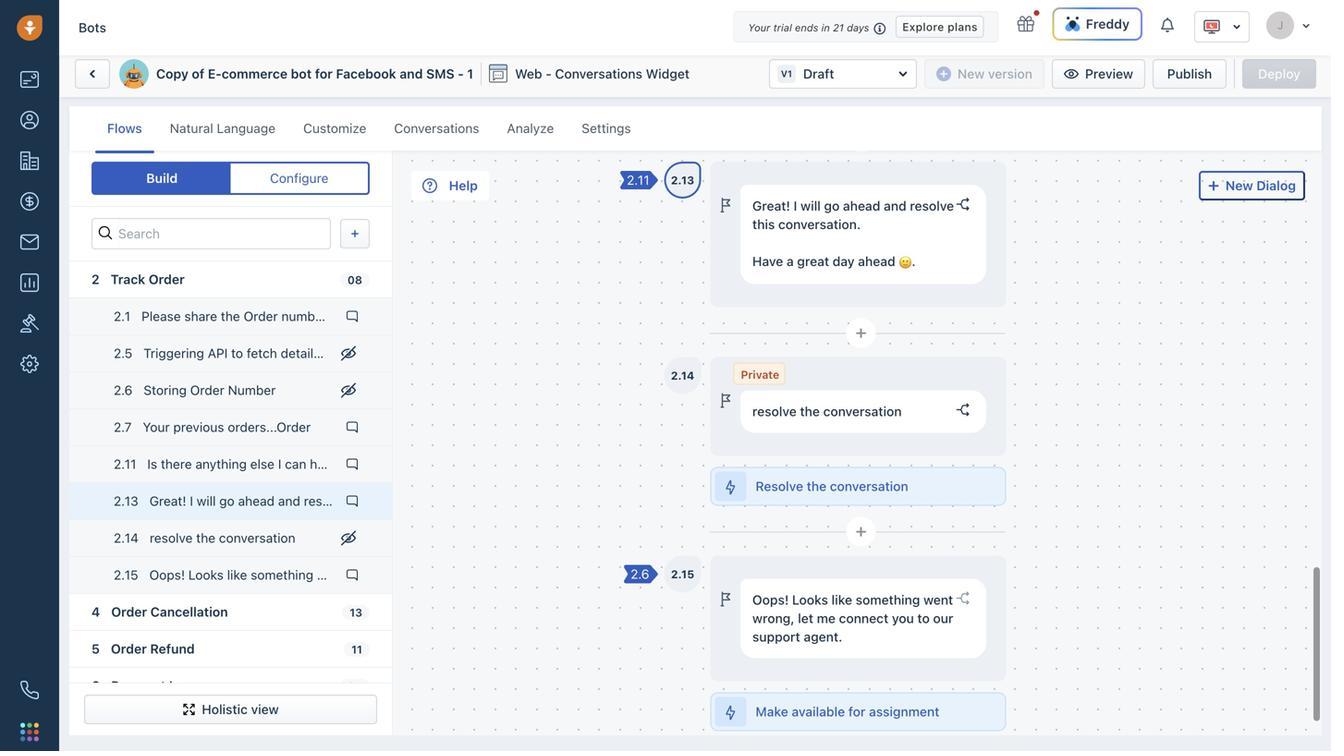 Task type: describe. For each thing, give the bounding box(es) containing it.
days
[[847, 22, 870, 34]]

21
[[833, 22, 844, 34]]

ic_info_icon image
[[874, 21, 887, 36]]

freshworks switcher image
[[20, 724, 39, 742]]

in
[[822, 22, 830, 34]]

plans
[[948, 20, 978, 33]]

phone image
[[20, 682, 39, 700]]

missing translation "unavailable" for locale "en-us" image
[[1203, 18, 1222, 36]]

your
[[749, 22, 771, 34]]

ic_arrow_down image
[[1233, 20, 1242, 33]]

bots
[[79, 20, 106, 35]]

bell regular image
[[1162, 16, 1177, 34]]

phone element
[[11, 672, 48, 709]]



Task type: locate. For each thing, give the bounding box(es) containing it.
freddy
[[1087, 16, 1130, 31]]

your trial ends in 21 days
[[749, 22, 870, 34]]

trial
[[774, 22, 792, 34]]

freddy button
[[1053, 7, 1143, 41]]

properties image
[[20, 314, 39, 333]]

ends
[[795, 22, 819, 34]]

explore plans button
[[896, 16, 985, 38]]

explore
[[903, 20, 945, 33]]

explore plans
[[903, 20, 978, 33]]

ic_arrow_down image
[[1302, 20, 1312, 31]]



Task type: vqa. For each thing, say whether or not it's contained in the screenshot.
Custom Modules Import
no



